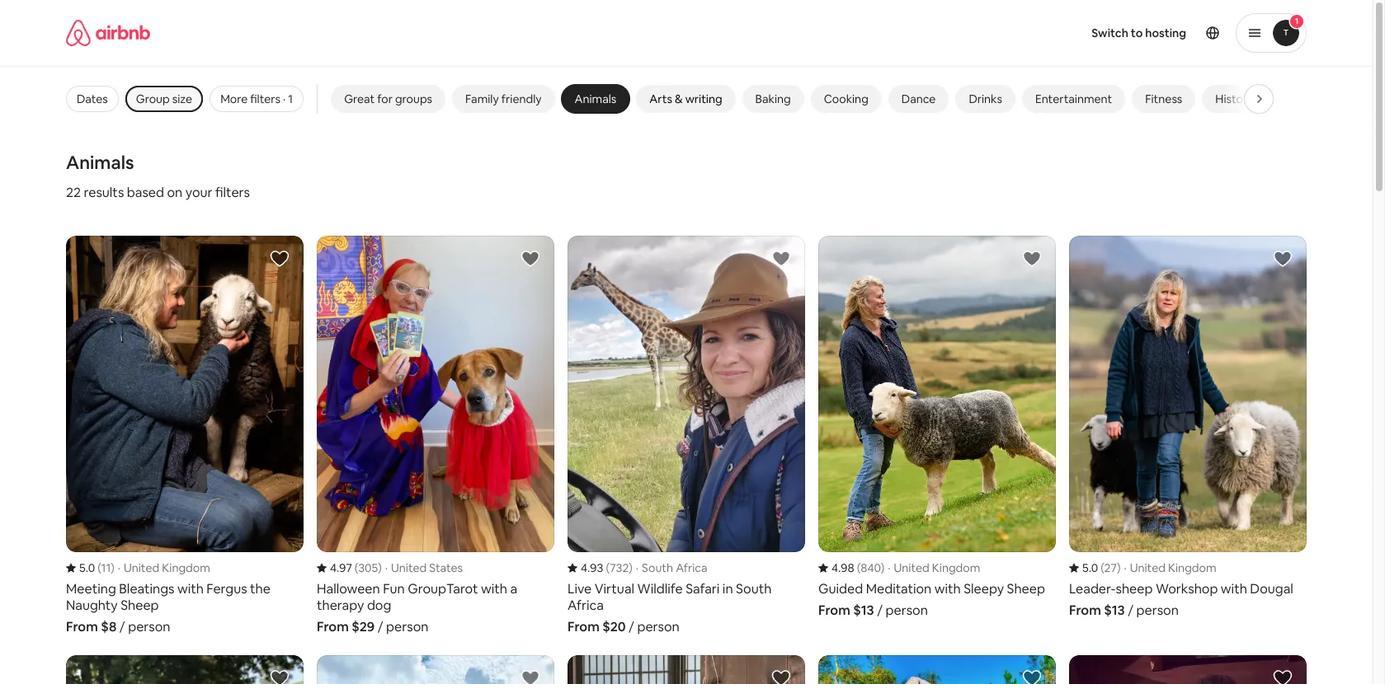 Task type: locate. For each thing, give the bounding box(es) containing it.
live virtual wildlife safari in south africa group
[[568, 236, 805, 636]]

drinks button
[[956, 85, 1016, 113]]

0 horizontal spatial $13
[[853, 602, 874, 620]]

1
[[1295, 16, 1299, 26], [288, 92, 293, 106]]

& inside button
[[675, 92, 683, 106]]

( inside meeting bleatings 
  with fergus the naughty sheep group
[[98, 561, 101, 576]]

· inside leader-sheep workshop with dougal group
[[1124, 561, 1127, 576]]

1 vertical spatial animals
[[66, 151, 134, 174]]

great for groups element
[[344, 92, 432, 106]]

dates button
[[66, 86, 119, 112]]

filters right your
[[215, 184, 250, 201]]

1 horizontal spatial $13
[[1104, 602, 1125, 620]]

more
[[220, 92, 248, 106]]

· right 27
[[1124, 561, 1127, 576]]

) inside meeting bleatings 
  with fergus the naughty sheep group
[[111, 561, 114, 576]]

1 5.0 from the left
[[79, 561, 95, 576]]

1 right more
[[288, 92, 293, 106]]

$20
[[603, 619, 626, 636]]

save this experience image inside the live virtual wildlife safari in south africa group
[[772, 249, 791, 269]]

5.0 ( 11 )
[[79, 561, 114, 576]]

· right the 305
[[385, 561, 388, 576]]

· inside halloween fun grouptarot with a therapy dog group
[[385, 561, 388, 576]]

· united states
[[385, 561, 463, 576]]

from $13 / person down 840
[[819, 602, 928, 620]]

1 horizontal spatial animals
[[575, 92, 617, 106]]

5 ( from the left
[[1101, 561, 1105, 576]]

0 vertical spatial 1
[[1295, 16, 1299, 26]]

4.98 ( 840 )
[[832, 561, 885, 576]]

dates
[[77, 92, 108, 106]]

& inside button
[[1256, 92, 1264, 106]]

from
[[819, 602, 851, 620], [1069, 602, 1101, 620], [66, 619, 98, 636], [317, 619, 349, 636], [568, 619, 600, 636]]

animals left 'arts'
[[575, 92, 617, 106]]

save this experience image inside guided meditation with sleepy sheep group
[[1022, 249, 1042, 269]]

results
[[84, 184, 124, 201]]

united inside meeting bleatings 
  with fergus the naughty sheep group
[[124, 561, 159, 576]]

person for 4.97 ( 305 )
[[386, 619, 429, 636]]

5.0 left '11'
[[79, 561, 95, 576]]

· united kingdom right 27
[[1124, 561, 1217, 576]]

/ for 5.0 ( 27 )
[[1128, 602, 1134, 620]]

( inside the live virtual wildlife safari in south africa group
[[606, 561, 610, 576]]

· right more
[[283, 92, 286, 106]]

) inside guided meditation with sleepy sheep group
[[881, 561, 885, 576]]

2 horizontal spatial · united kingdom
[[1124, 561, 1217, 576]]

&
[[675, 92, 683, 106], [1256, 92, 1264, 106]]

/
[[877, 602, 883, 620], [1128, 602, 1134, 620], [120, 619, 125, 636], [378, 619, 383, 636], [629, 619, 634, 636]]

writing
[[685, 92, 723, 106]]

2 united from the left
[[391, 561, 427, 576]]

entertainment
[[1036, 92, 1112, 106]]

)
[[111, 561, 114, 576], [378, 561, 382, 576], [629, 561, 633, 576], [881, 561, 885, 576], [1117, 561, 1121, 576]]

/ for 4.98 ( 840 )
[[877, 602, 883, 620]]

halloween fun grouptarot with a therapy dog group
[[317, 236, 555, 636]]

$13 inside guided meditation with sleepy sheep group
[[853, 602, 874, 620]]

person for 5.0 ( 27 )
[[1137, 602, 1179, 620]]

· right 732 in the bottom left of the page
[[636, 561, 639, 576]]

person inside leader-sheep workshop with dougal group
[[1137, 602, 1179, 620]]

person for 5.0 ( 11 )
[[128, 619, 170, 636]]

1 horizontal spatial &
[[1256, 92, 1264, 106]]

from left $29
[[317, 619, 349, 636]]

· right 840
[[888, 561, 891, 576]]

$29
[[352, 619, 375, 636]]

) for 5.0 ( 27 )
[[1117, 561, 1121, 576]]

3 kingdom from the left
[[1168, 561, 1217, 576]]

from for 4.98 ( 840 )
[[819, 602, 851, 620]]

from for 4.93 ( 732 )
[[568, 619, 600, 636]]

person inside the live virtual wildlife safari in south africa group
[[637, 619, 680, 636]]

from inside guided meditation with sleepy sheep group
[[819, 602, 851, 620]]

· united kingdom
[[118, 561, 210, 576], [888, 561, 981, 576], [1124, 561, 1217, 576]]

1 horizontal spatial · united kingdom
[[888, 561, 981, 576]]

friendly
[[502, 92, 542, 106]]

animals up results
[[66, 151, 134, 174]]

· united kingdom inside guided meditation with sleepy sheep group
[[888, 561, 981, 576]]

family friendly button
[[452, 85, 555, 113]]

$13 for 27
[[1104, 602, 1125, 620]]

/ inside leader-sheep workshop with dougal group
[[1128, 602, 1134, 620]]

( for 840
[[857, 561, 861, 576]]

0 horizontal spatial · united kingdom
[[118, 561, 210, 576]]

) for 4.97 ( 305 )
[[378, 561, 382, 576]]

5.0 inside leader-sheep workshop with dougal group
[[1083, 561, 1098, 576]]

3 ) from the left
[[629, 561, 633, 576]]

1 horizontal spatial filters
[[250, 92, 281, 106]]

more filters · 1
[[220, 92, 293, 106]]

kingdom inside guided meditation with sleepy sheep group
[[932, 561, 981, 576]]

·
[[283, 92, 286, 106], [118, 561, 120, 576], [385, 561, 388, 576], [636, 561, 639, 576], [888, 561, 891, 576], [1124, 561, 1127, 576]]

· for 5.0 ( 27 )
[[1124, 561, 1127, 576]]

0 horizontal spatial &
[[675, 92, 683, 106]]

(
[[98, 561, 101, 576], [355, 561, 358, 576], [606, 561, 610, 576], [857, 561, 861, 576], [1101, 561, 1105, 576]]

· inside meeting bleatings 
  with fergus the naughty sheep group
[[118, 561, 120, 576]]

rating 4.93 out of 5; 732 reviews image
[[568, 561, 633, 576]]

from down rating 5.0 out of 5; 27 reviews image
[[1069, 602, 1101, 620]]

great for groups
[[344, 92, 432, 106]]

1 horizontal spatial kingdom
[[932, 561, 981, 576]]

5.0
[[79, 561, 95, 576], [1083, 561, 1098, 576]]

2 horizontal spatial kingdom
[[1168, 561, 1217, 576]]

· united kingdom for 4.98 ( 840 )
[[888, 561, 981, 576]]

1 horizontal spatial 5.0
[[1083, 561, 1098, 576]]

leader-sheep workshop with dougal group
[[1069, 236, 1307, 620]]

1 horizontal spatial from $13 / person
[[1069, 602, 1179, 620]]

based
[[127, 184, 164, 201]]

drinks element
[[969, 92, 1003, 106]]

· united kingdom right '11'
[[118, 561, 210, 576]]

1 ( from the left
[[98, 561, 101, 576]]

from $13 / person
[[819, 602, 928, 620], [1069, 602, 1179, 620]]

5 ) from the left
[[1117, 561, 1121, 576]]

person inside halloween fun grouptarot with a therapy dog group
[[386, 619, 429, 636]]

5.0 left 27
[[1083, 561, 1098, 576]]

1 vertical spatial 1
[[288, 92, 293, 106]]

) inside halloween fun grouptarot with a therapy dog group
[[378, 561, 382, 576]]

( for 27
[[1101, 561, 1105, 576]]

united inside guided meditation with sleepy sheep group
[[894, 561, 930, 576]]

2 5.0 from the left
[[1083, 561, 1098, 576]]

baking button
[[742, 85, 804, 113]]

0 horizontal spatial filters
[[215, 184, 250, 201]]

1 inside dropdown button
[[1295, 16, 1299, 26]]

$13 inside leader-sheep workshop with dougal group
[[1104, 602, 1125, 620]]

kingdom
[[162, 561, 210, 576], [932, 561, 981, 576], [1168, 561, 1217, 576]]

0 horizontal spatial from $13 / person
[[819, 602, 928, 620]]

· right '11'
[[118, 561, 120, 576]]

· south africa
[[636, 561, 708, 576]]

· inside the live virtual wildlife safari in south africa group
[[636, 561, 639, 576]]

$13
[[853, 602, 874, 620], [1104, 602, 1125, 620]]

4 ( from the left
[[857, 561, 861, 576]]

from $13 / person for 27
[[1069, 602, 1179, 620]]

0 vertical spatial filters
[[250, 92, 281, 106]]

4.97 ( 305 )
[[330, 561, 382, 576]]

) inside the live virtual wildlife safari in south africa group
[[629, 561, 633, 576]]

$13 for 840
[[853, 602, 874, 620]]

from inside leader-sheep workshop with dougal group
[[1069, 602, 1101, 620]]

from inside halloween fun grouptarot with a therapy dog group
[[317, 619, 349, 636]]

( inside leader-sheep workshop with dougal group
[[1101, 561, 1105, 576]]

animals
[[575, 92, 617, 106], [66, 151, 134, 174]]

from $20 / person
[[568, 619, 680, 636]]

1 from $13 / person from the left
[[819, 602, 928, 620]]

united inside halloween fun grouptarot with a therapy dog group
[[391, 561, 427, 576]]

save this experience image
[[270, 249, 290, 269], [1022, 249, 1042, 269], [521, 669, 540, 685], [1273, 669, 1293, 685]]

history & culture
[[1216, 92, 1304, 106]]

united right 840
[[894, 561, 930, 576]]

1 kingdom from the left
[[162, 561, 210, 576]]

filters
[[250, 92, 281, 106], [215, 184, 250, 201]]

/ inside halloween fun grouptarot with a therapy dog group
[[378, 619, 383, 636]]

from $13 / person inside leader-sheep workshop with dougal group
[[1069, 602, 1179, 620]]

3 ( from the left
[[606, 561, 610, 576]]

) inside leader-sheep workshop with dougal group
[[1117, 561, 1121, 576]]

/ inside guided meditation with sleepy sheep group
[[877, 602, 883, 620]]

hosting
[[1146, 26, 1187, 40]]

from left $8
[[66, 619, 98, 636]]

save this experience image
[[521, 249, 540, 269], [772, 249, 791, 269], [1273, 249, 1293, 269], [270, 669, 290, 685], [772, 669, 791, 685], [1022, 669, 1042, 685]]

from inside the live virtual wildlife safari in south africa group
[[568, 619, 600, 636]]

· united kingdom inside leader-sheep workshop with dougal group
[[1124, 561, 1217, 576]]

1 horizontal spatial 1
[[1295, 16, 1299, 26]]

1 $13 from the left
[[853, 602, 874, 620]]

from $13 / person inside guided meditation with sleepy sheep group
[[819, 602, 928, 620]]

· united kingdom inside meeting bleatings 
  with fergus the naughty sheep group
[[118, 561, 210, 576]]

great for groups button
[[331, 85, 446, 113]]

united for 4.97 ( 305 )
[[391, 561, 427, 576]]

1 button
[[1236, 13, 1307, 53]]

1 united from the left
[[124, 561, 159, 576]]

1 ) from the left
[[111, 561, 114, 576]]

1 & from the left
[[675, 92, 683, 106]]

from for 5.0 ( 27 )
[[1069, 602, 1101, 620]]

2 & from the left
[[1256, 92, 1264, 106]]

/ inside the live virtual wildlife safari in south africa group
[[629, 619, 634, 636]]

$13 down 4.98 ( 840 )
[[853, 602, 874, 620]]

· inside guided meditation with sleepy sheep group
[[888, 561, 891, 576]]

4.93 ( 732 )
[[581, 561, 633, 576]]

1 · united kingdom from the left
[[118, 561, 210, 576]]

kingdom inside meeting bleatings 
  with fergus the naughty sheep group
[[162, 561, 210, 576]]

kingdom inside leader-sheep workshop with dougal group
[[1168, 561, 1217, 576]]

· for 5.0 ( 11 )
[[118, 561, 120, 576]]

united
[[124, 561, 159, 576], [391, 561, 427, 576], [894, 561, 930, 576], [1130, 561, 1166, 576]]

kingdom for 5.0 ( 27 )
[[1168, 561, 1217, 576]]

meeting bleatings 
  with fergus the naughty sheep group
[[66, 236, 304, 636]]

fitness button
[[1132, 85, 1196, 113]]

3 · united kingdom from the left
[[1124, 561, 1217, 576]]

( for 732
[[606, 561, 610, 576]]

& left culture
[[1256, 92, 1264, 106]]

5.0 ( 27 )
[[1083, 561, 1121, 576]]

0 horizontal spatial 5.0
[[79, 561, 95, 576]]

3 united from the left
[[894, 561, 930, 576]]

person inside meeting bleatings 
  with fergus the naughty sheep group
[[128, 619, 170, 636]]

from $13 / person for 840
[[819, 602, 928, 620]]

& for arts
[[675, 92, 683, 106]]

person
[[886, 602, 928, 620], [1137, 602, 1179, 620], [128, 619, 170, 636], [386, 619, 429, 636], [637, 619, 680, 636]]

2 · united kingdom from the left
[[888, 561, 981, 576]]

1 up culture
[[1295, 16, 1299, 26]]

11
[[101, 561, 111, 576]]

4 ) from the left
[[881, 561, 885, 576]]

( inside guided meditation with sleepy sheep group
[[857, 561, 861, 576]]

2 ) from the left
[[378, 561, 382, 576]]

/ for 4.93 ( 732 )
[[629, 619, 634, 636]]

/ for 4.97 ( 305 )
[[378, 619, 383, 636]]

save this experience image inside halloween fun grouptarot with a therapy dog group
[[521, 249, 540, 269]]

0 vertical spatial animals
[[575, 92, 617, 106]]

entertainment button
[[1022, 85, 1126, 113]]

0 horizontal spatial 1
[[288, 92, 293, 106]]

2 $13 from the left
[[1104, 602, 1125, 620]]

drinks
[[969, 92, 1003, 106]]

0 horizontal spatial animals
[[66, 151, 134, 174]]

/ for 5.0 ( 11 )
[[120, 619, 125, 636]]

filters right more
[[250, 92, 281, 106]]

from inside meeting bleatings 
  with fergus the naughty sheep group
[[66, 619, 98, 636]]

from down 4.98
[[819, 602, 851, 620]]

5.0 inside meeting bleatings 
  with fergus the naughty sheep group
[[79, 561, 95, 576]]

& right 'arts'
[[675, 92, 683, 106]]

from $13 / person down 27
[[1069, 602, 1179, 620]]

person inside guided meditation with sleepy sheep group
[[886, 602, 928, 620]]

4 united from the left
[[1130, 561, 1166, 576]]

united right '11'
[[124, 561, 159, 576]]

united for 4.98 ( 840 )
[[894, 561, 930, 576]]

) for 4.98 ( 840 )
[[881, 561, 885, 576]]

2 ( from the left
[[355, 561, 358, 576]]

from $8 / person
[[66, 619, 170, 636]]

$13 down 27
[[1104, 602, 1125, 620]]

( inside halloween fun grouptarot with a therapy dog group
[[355, 561, 358, 576]]

2 kingdom from the left
[[932, 561, 981, 576]]

united left states
[[391, 561, 427, 576]]

/ inside meeting bleatings 
  with fergus the naughty sheep group
[[120, 619, 125, 636]]

2 from $13 / person from the left
[[1069, 602, 1179, 620]]

united inside leader-sheep workshop with dougal group
[[1130, 561, 1166, 576]]

· united kingdom right 840
[[888, 561, 981, 576]]

0 horizontal spatial kingdom
[[162, 561, 210, 576]]

from left $20
[[568, 619, 600, 636]]

· for 4.97 ( 305 )
[[385, 561, 388, 576]]

united right 27
[[1130, 561, 1166, 576]]

history & culture button
[[1203, 85, 1317, 113]]



Task type: vqa. For each thing, say whether or not it's contained in the screenshot.
the Rating 5.0 out of 5; 28 reviews image
no



Task type: describe. For each thing, give the bounding box(es) containing it.
rating 5.0 out of 5; 27 reviews image
[[1069, 561, 1121, 576]]

africa
[[676, 561, 708, 576]]

rating 4.98 out of 5; 840 reviews image
[[819, 561, 885, 576]]

family friendly
[[465, 92, 542, 106]]

animals inside button
[[575, 92, 617, 106]]

switch to hosting
[[1092, 26, 1187, 40]]

732
[[610, 561, 629, 576]]

kingdom for 4.98 ( 840 )
[[932, 561, 981, 576]]

groups
[[395, 92, 432, 106]]

profile element
[[830, 0, 1307, 66]]

states
[[429, 561, 463, 576]]

arts & writing button
[[636, 85, 736, 113]]

22
[[66, 184, 81, 201]]

& for history
[[1256, 92, 1264, 106]]

to
[[1131, 26, 1143, 40]]

dance
[[902, 92, 936, 106]]

cooking button
[[811, 85, 882, 113]]

arts
[[650, 92, 672, 106]]

cooking element
[[824, 92, 869, 106]]

( for 305
[[355, 561, 358, 576]]

) for 4.93 ( 732 )
[[629, 561, 633, 576]]

· for 4.98 ( 840 )
[[888, 561, 891, 576]]

switch
[[1092, 26, 1129, 40]]

· united kingdom for 5.0 ( 27 )
[[1124, 561, 1217, 576]]

arts & writing element
[[650, 92, 723, 106]]

for
[[377, 92, 393, 106]]

culture
[[1267, 92, 1304, 106]]

· united kingdom for 5.0 ( 11 )
[[118, 561, 210, 576]]

your
[[185, 184, 213, 201]]

5.0 for $13
[[1083, 561, 1098, 576]]

on
[[167, 184, 183, 201]]

family
[[465, 92, 499, 106]]

baking element
[[756, 92, 791, 106]]

switch to hosting link
[[1082, 16, 1196, 50]]

baking
[[756, 92, 791, 106]]

4.97
[[330, 561, 352, 576]]

history
[[1216, 92, 1254, 106]]

fitness
[[1145, 92, 1183, 106]]

person for 4.98 ( 840 )
[[886, 602, 928, 620]]

from for 4.97 ( 305 )
[[317, 619, 349, 636]]

cooking
[[824, 92, 869, 106]]

from for 5.0 ( 11 )
[[66, 619, 98, 636]]

rating 4.97 out of 5; 305 reviews image
[[317, 561, 382, 576]]

840
[[861, 561, 881, 576]]

22 results based on your filters
[[66, 184, 250, 201]]

( for 11
[[98, 561, 101, 576]]

from $29 / person
[[317, 619, 429, 636]]

1 vertical spatial filters
[[215, 184, 250, 201]]

27
[[1105, 561, 1117, 576]]

dance element
[[902, 92, 936, 106]]

entertainment element
[[1036, 92, 1112, 106]]

· for 4.93 ( 732 )
[[636, 561, 639, 576]]

) for 5.0 ( 11 )
[[111, 561, 114, 576]]

person for 4.93 ( 732 )
[[637, 619, 680, 636]]

animals button
[[562, 85, 630, 113]]

kingdom for 5.0 ( 11 )
[[162, 561, 210, 576]]

dance button
[[889, 85, 949, 113]]

guided meditation with sleepy sheep group
[[819, 236, 1056, 620]]

4.93
[[581, 561, 603, 576]]

history & culture element
[[1216, 92, 1304, 106]]

305
[[358, 561, 378, 576]]

united for 5.0 ( 11 )
[[124, 561, 159, 576]]

family friendly element
[[465, 92, 542, 106]]

great
[[344, 92, 375, 106]]

$8
[[101, 619, 117, 636]]

animals element
[[575, 92, 617, 106]]

united for 5.0 ( 27 )
[[1130, 561, 1166, 576]]

4.98
[[832, 561, 855, 576]]

fitness element
[[1145, 92, 1183, 106]]

south
[[642, 561, 673, 576]]

arts & writing
[[650, 92, 723, 106]]

save this experience image inside leader-sheep workshop with dougal group
[[1273, 249, 1293, 269]]

5.0 for $8
[[79, 561, 95, 576]]

rating 5.0 out of 5; 11 reviews image
[[66, 561, 114, 576]]



